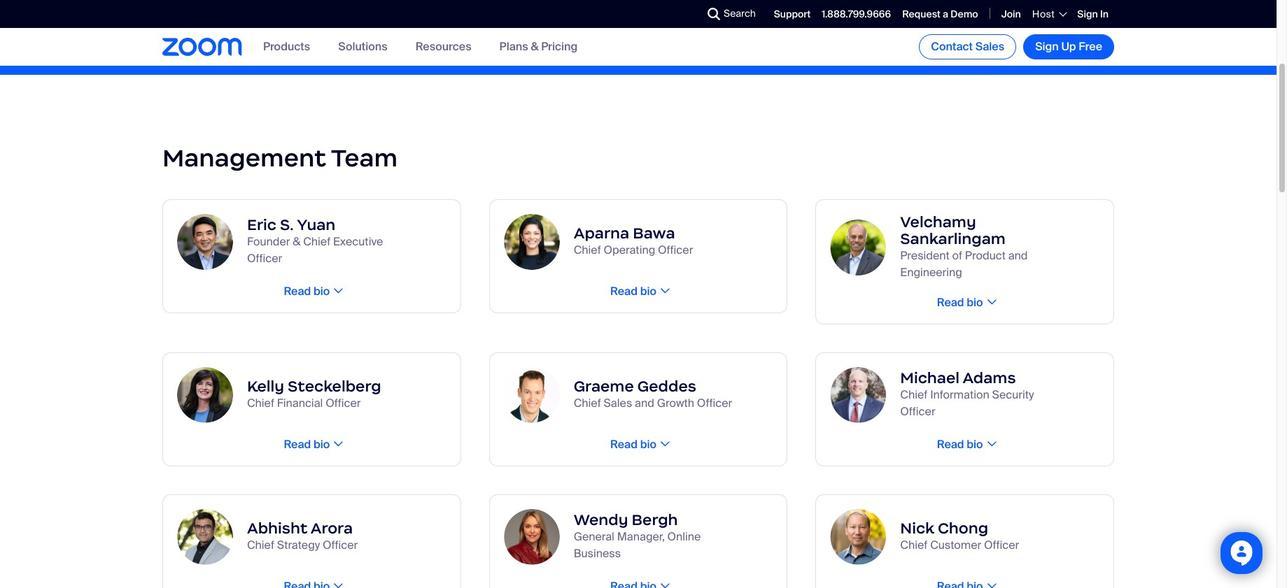 Task type: describe. For each thing, give the bounding box(es) containing it.
& inside 'eric s. yuan founder & chief executive officer'
[[293, 235, 301, 249]]

eric
[[247, 216, 276, 235]]

arora
[[311, 519, 353, 538]]

products
[[263, 39, 310, 54]]

demo
[[951, 8, 978, 20]]

michael adams image
[[831, 368, 887, 424]]

graeme
[[574, 377, 634, 396]]

pricing
[[541, 39, 578, 54]]

read bio button for geddes
[[606, 438, 671, 452]]

sign in
[[1078, 8, 1109, 20]]

read for sankarlingam
[[937, 295, 964, 310]]

up
[[1062, 39, 1076, 54]]

aparna
[[574, 224, 629, 243]]

management
[[162, 143, 326, 173]]

graeme geddes chief sales and growth officer
[[574, 377, 732, 411]]

host button
[[1033, 8, 1066, 20]]

search image
[[708, 8, 720, 20]]

support
[[774, 8, 811, 20]]

request
[[902, 8, 941, 20]]

officer inside graeme geddes chief sales and growth officer
[[697, 396, 732, 411]]

bio for geddes
[[640, 438, 657, 452]]

sign up free
[[1036, 39, 1103, 54]]

chief for michael adams
[[901, 388, 928, 403]]

velchamy sankarlingam image
[[831, 220, 887, 276]]

search image
[[708, 8, 720, 20]]

michael
[[901, 369, 960, 388]]

products button
[[263, 39, 310, 54]]

read bio button for sankarlingam
[[933, 295, 997, 310]]

eric s. yuan image
[[177, 214, 233, 270]]

financial
[[277, 396, 323, 411]]

chief for kelly steckelberg
[[247, 396, 274, 411]]

chief inside 'eric s. yuan founder & chief executive officer'
[[303, 235, 331, 249]]

solutions
[[338, 39, 388, 54]]

kelly steckelberg chief financial officer
[[247, 377, 381, 411]]

officer inside nick chong chief customer officer
[[984, 538, 1019, 553]]

customer
[[931, 538, 982, 553]]

officer inside kelly steckelberg chief financial officer
[[326, 396, 361, 411]]

business
[[574, 547, 621, 561]]

president
[[901, 249, 950, 263]]

bawa
[[633, 224, 675, 243]]

1.888.799.9666 link
[[822, 8, 891, 20]]

abhisht arora image
[[177, 510, 233, 566]]

team
[[331, 143, 398, 173]]

1.888.799.9666
[[822, 8, 891, 20]]

plans
[[500, 39, 528, 54]]

bio for s.
[[314, 284, 330, 299]]

join link
[[1002, 8, 1021, 20]]

resources
[[416, 39, 472, 54]]

velchamy sankarlingam president of product and engineering
[[901, 213, 1028, 280]]

chief for nick chong
[[901, 538, 928, 553]]

contact sales
[[931, 39, 1005, 54]]

management team
[[162, 143, 398, 173]]

a
[[943, 8, 949, 20]]

aparna bawa image
[[504, 214, 560, 270]]

free
[[1079, 39, 1103, 54]]

officer inside aparna bawa chief operating officer
[[658, 243, 693, 258]]

online
[[668, 530, 701, 545]]

read for adams
[[937, 438, 964, 452]]

founder
[[247, 235, 290, 249]]

executive
[[333, 235, 383, 249]]

bio for sankarlingam
[[967, 295, 983, 310]]

read bio button for s.
[[280, 284, 344, 299]]

kelly steckelberg image
[[177, 368, 233, 424]]



Task type: locate. For each thing, give the bounding box(es) containing it.
sales left the geddes
[[604, 396, 632, 411]]

read for steckelberg
[[284, 438, 311, 452]]

officer inside abhisht arora chief strategy officer
[[323, 538, 358, 553]]

read bio for adams
[[937, 438, 983, 452]]

read bio for geddes
[[611, 438, 657, 452]]

chief left financial
[[247, 396, 274, 411]]

read bio button for bawa
[[606, 284, 671, 299]]

aparna bawa chief operating officer
[[574, 224, 693, 258]]

security
[[992, 388, 1034, 403]]

and inside graeme geddes chief sales and growth officer
[[635, 396, 655, 411]]

read bio down operating
[[611, 284, 657, 299]]

chief inside abhisht arora chief strategy officer
[[247, 538, 274, 553]]

bio for adams
[[967, 438, 983, 452]]

read down engineering
[[937, 295, 964, 310]]

sign left up
[[1036, 39, 1059, 54]]

request a demo
[[902, 8, 978, 20]]

product
[[965, 249, 1006, 263]]

1 horizontal spatial &
[[531, 39, 539, 54]]

yuan
[[297, 216, 336, 235]]

steckelberg
[[288, 377, 381, 396]]

manager,
[[617, 530, 665, 545]]

s.
[[280, 216, 294, 235]]

operating
[[604, 243, 655, 258]]

sign for sign up free
[[1036, 39, 1059, 54]]

sales inside contact sales link
[[976, 39, 1005, 54]]

bio down financial
[[314, 438, 330, 452]]

1 vertical spatial sales
[[604, 396, 632, 411]]

zoom logo image
[[162, 38, 242, 56]]

sales inside graeme geddes chief sales and growth officer
[[604, 396, 632, 411]]

of
[[953, 249, 963, 263]]

sign up free link
[[1024, 34, 1115, 60]]

read bio for sankarlingam
[[937, 295, 983, 310]]

read bio down 'eric s. yuan founder & chief executive officer' on the top
[[284, 284, 330, 299]]

officer right the strategy
[[323, 538, 358, 553]]

read bio button for adams
[[933, 438, 997, 452]]

nick
[[901, 519, 934, 538]]

in
[[1100, 8, 1109, 20]]

wendy bergh image
[[504, 510, 560, 566]]

sign left in
[[1078, 8, 1098, 20]]

0 vertical spatial &
[[531, 39, 539, 54]]

abhisht arora chief strategy officer
[[247, 519, 358, 553]]

read for bawa
[[611, 284, 638, 299]]

0 horizontal spatial sign
[[1036, 39, 1059, 54]]

sign
[[1078, 8, 1098, 20], [1036, 39, 1059, 54]]

information
[[931, 388, 990, 403]]

chief inside kelly steckelberg chief financial officer
[[247, 396, 274, 411]]

bio for steckelberg
[[314, 438, 330, 452]]

support link
[[774, 8, 811, 20]]

chong
[[938, 519, 989, 538]]

contact
[[931, 39, 973, 54]]

& right plans
[[531, 39, 539, 54]]

plans & pricing link
[[500, 39, 578, 54]]

chief right "s."
[[303, 235, 331, 249]]

officer right customer
[[984, 538, 1019, 553]]

nick chong chief customer officer
[[901, 519, 1019, 553]]

read down graeme geddes chief sales and growth officer
[[611, 438, 638, 452]]

chief inside michael adams chief information security officer
[[901, 388, 928, 403]]

bio down graeme geddes chief sales and growth officer
[[640, 438, 657, 452]]

0 vertical spatial and
[[1009, 249, 1028, 263]]

graeme geddes image
[[504, 368, 560, 424]]

chief inside aparna bawa chief operating officer
[[574, 243, 601, 258]]

and inside velchamy sankarlingam president of product and engineering
[[1009, 249, 1028, 263]]

read bio button down graeme geddes chief sales and growth officer
[[606, 438, 671, 452]]

wendy bergh general manager, online business
[[574, 511, 701, 561]]

bergh
[[632, 511, 678, 530]]

chief left operating
[[574, 243, 601, 258]]

chief left information
[[901, 388, 928, 403]]

bio down 'eric s. yuan founder & chief executive officer' on the top
[[314, 284, 330, 299]]

geddes
[[638, 377, 697, 396]]

kelly
[[247, 377, 284, 396]]

engineering
[[901, 265, 963, 280]]

bio down operating
[[640, 284, 657, 299]]

read bio button down 'eric s. yuan founder & chief executive officer' on the top
[[280, 284, 344, 299]]

read bio
[[284, 284, 330, 299], [611, 284, 657, 299], [937, 295, 983, 310], [284, 438, 330, 452], [611, 438, 657, 452], [937, 438, 983, 452]]

chief left the strategy
[[247, 538, 274, 553]]

adams
[[963, 369, 1016, 388]]

nick chong image
[[831, 510, 887, 566]]

officer right financial
[[326, 396, 361, 411]]

general
[[574, 530, 615, 545]]

sign in link
[[1078, 8, 1109, 20]]

read bio button down information
[[933, 438, 997, 452]]

& right 'founder'
[[293, 235, 301, 249]]

wendy
[[574, 511, 628, 530]]

chief for aparna bawa
[[574, 243, 601, 258]]

search
[[724, 7, 756, 20]]

chief for graeme geddes
[[574, 396, 601, 411]]

1 horizontal spatial and
[[1009, 249, 1028, 263]]

chief left customer
[[901, 538, 928, 553]]

sales
[[976, 39, 1005, 54], [604, 396, 632, 411]]

solutions button
[[338, 39, 388, 54]]

sales right contact
[[976, 39, 1005, 54]]

chief
[[303, 235, 331, 249], [574, 243, 601, 258], [901, 388, 928, 403], [247, 396, 274, 411], [574, 396, 601, 411], [247, 538, 274, 553], [901, 538, 928, 553]]

read bio button down engineering
[[933, 295, 997, 310]]

join
[[1002, 8, 1021, 20]]

bio down 'product'
[[967, 295, 983, 310]]

read for geddes
[[611, 438, 638, 452]]

host
[[1033, 8, 1055, 20]]

bio for bawa
[[640, 284, 657, 299]]

read bio down graeme geddes chief sales and growth officer
[[611, 438, 657, 452]]

officer down michael
[[901, 405, 936, 419]]

1 horizontal spatial sign
[[1078, 8, 1098, 20]]

and
[[1009, 249, 1028, 263], [635, 396, 655, 411]]

read down information
[[937, 438, 964, 452]]

read bio down financial
[[284, 438, 330, 452]]

read
[[284, 284, 311, 299], [611, 284, 638, 299], [937, 295, 964, 310], [284, 438, 311, 452], [611, 438, 638, 452], [937, 438, 964, 452]]

resources button
[[416, 39, 472, 54]]

1 vertical spatial sign
[[1036, 39, 1059, 54]]

read bio for bawa
[[611, 284, 657, 299]]

sign for sign in
[[1078, 8, 1098, 20]]

None search field
[[657, 3, 711, 25]]

eric s. yuan founder & chief executive officer
[[247, 216, 383, 266]]

read down operating
[[611, 284, 638, 299]]

officer right operating
[[658, 243, 693, 258]]

read bio down engineering
[[937, 295, 983, 310]]

officer down 'founder'
[[247, 251, 282, 266]]

bio
[[314, 284, 330, 299], [640, 284, 657, 299], [967, 295, 983, 310], [314, 438, 330, 452], [640, 438, 657, 452], [967, 438, 983, 452]]

plans & pricing
[[500, 39, 578, 54]]

read bio for steckelberg
[[284, 438, 330, 452]]

growth
[[657, 396, 695, 411]]

&
[[531, 39, 539, 54], [293, 235, 301, 249]]

read bio down information
[[937, 438, 983, 452]]

read down financial
[[284, 438, 311, 452]]

bio down michael adams chief information security officer
[[967, 438, 983, 452]]

0 vertical spatial sales
[[976, 39, 1005, 54]]

officer inside 'eric s. yuan founder & chief executive officer'
[[247, 251, 282, 266]]

1 horizontal spatial sales
[[976, 39, 1005, 54]]

read bio button for steckelberg
[[280, 438, 344, 452]]

velchamy
[[901, 213, 976, 232]]

read bio for s.
[[284, 284, 330, 299]]

read bio button down operating
[[606, 284, 671, 299]]

strategy
[[277, 538, 320, 553]]

chief right graeme geddes image at the left bottom
[[574, 396, 601, 411]]

officer inside michael adams chief information security officer
[[901, 405, 936, 419]]

and left growth
[[635, 396, 655, 411]]

sankarlingam
[[901, 230, 1006, 249]]

chief inside graeme geddes chief sales and growth officer
[[574, 396, 601, 411]]

0 horizontal spatial and
[[635, 396, 655, 411]]

officer right growth
[[697, 396, 732, 411]]

request a demo link
[[902, 8, 978, 20]]

1 vertical spatial and
[[635, 396, 655, 411]]

1 vertical spatial &
[[293, 235, 301, 249]]

and right 'product'
[[1009, 249, 1028, 263]]

read for s.
[[284, 284, 311, 299]]

chief inside nick chong chief customer officer
[[901, 538, 928, 553]]

officer
[[658, 243, 693, 258], [247, 251, 282, 266], [326, 396, 361, 411], [697, 396, 732, 411], [901, 405, 936, 419], [323, 538, 358, 553], [984, 538, 1019, 553]]

contact sales link
[[919, 34, 1017, 60]]

0 vertical spatial sign
[[1078, 8, 1098, 20]]

abhisht
[[247, 519, 308, 538]]

read down 'eric s. yuan founder & chief executive officer' on the top
[[284, 284, 311, 299]]

michael adams chief information security officer
[[901, 369, 1034, 419]]

chief for abhisht arora
[[247, 538, 274, 553]]

read bio button down financial
[[280, 438, 344, 452]]

0 horizontal spatial sales
[[604, 396, 632, 411]]

0 horizontal spatial &
[[293, 235, 301, 249]]

read bio button
[[280, 284, 344, 299], [606, 284, 671, 299], [933, 295, 997, 310], [280, 438, 344, 452], [606, 438, 671, 452], [933, 438, 997, 452]]



Task type: vqa. For each thing, say whether or not it's contained in the screenshot.


